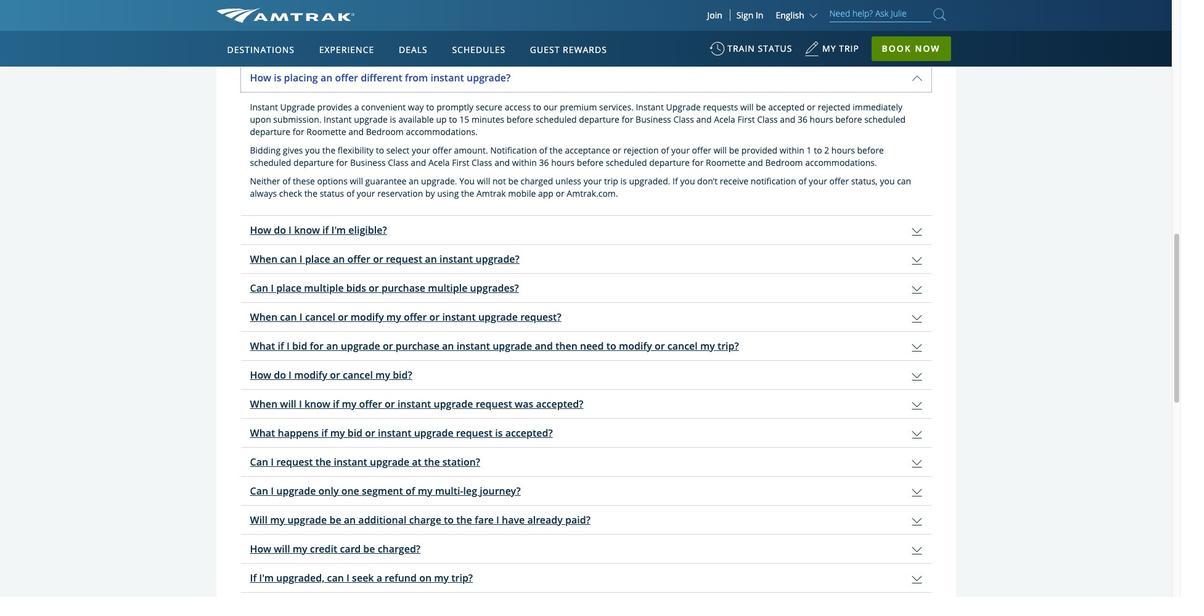 Task type: describe. For each thing, give the bounding box(es) containing it.
do for know
[[274, 223, 286, 237]]

cancel inside when can i cancel or modify my offer or instant upgrade request? button
[[305, 310, 335, 324]]

an down how do i know if i'm eligible?
[[333, 252, 345, 266]]

will inside bidding gives you the flexibility to select your offer amount. notification of the acceptance or rejection of your offer will be provided within 1 to 2 hours before scheduled departure for business class and acela first class and within 36 hours before scheduled departure for roomette and bedroom accommodations.
[[714, 144, 727, 156]]

can i request the instant upgrade at the station? button
[[241, 448, 932, 476]]

how do i know if i'm eligible? button
[[241, 216, 932, 244]]

or inside instant upgrade provides a convenient way to promptly secure access to our premium services. instant upgrade requests will be accepted or rejected immediately upon submission. instant upgrade is available up to 15 minutes before scheduled departure for business class and acela first class and 36 hours before scheduled departure for roomette and bedroom accommodations.
[[807, 101, 816, 113]]

a inside button
[[377, 571, 382, 585]]

departure up the these
[[294, 157, 334, 168]]

guest
[[530, 44, 560, 56]]

acela inside instant upgrade provides a convenient way to promptly secure access to our premium services. instant upgrade requests will be accepted or rejected immediately upon submission. instant upgrade is available up to 15 minutes before scheduled departure for business class and acela first class and 36 hours before scheduled departure for roomette and bedroom accommodations.
[[714, 113, 736, 125]]

before down rejected
[[836, 113, 863, 125]]

always
[[250, 188, 277, 199]]

an up the how do i modify or cancel my bid?
[[326, 339, 338, 353]]

list containing upgrade options
[[216, 12, 956, 45]]

upgrade inside button
[[232, 22, 266, 34]]

experience
[[319, 44, 375, 56]]

different
[[361, 71, 403, 84]]

leg
[[464, 484, 478, 498]]

Please enter your search item search field
[[830, 6, 932, 22]]

was
[[515, 397, 534, 411]]

how do i modify or cancel my bid?
[[250, 368, 413, 382]]

cancel inside how do i modify or cancel my bid? button
[[343, 368, 373, 382]]

credit
[[310, 542, 338, 556]]

to left the select
[[376, 144, 384, 156]]

book now button
[[872, 36, 952, 61]]

a inside instant upgrade provides a convenient way to promptly secure access to our premium services. instant upgrade requests will be accepted or rejected immediately upon submission. instant upgrade is available up to 15 minutes before scheduled departure for business class and acela first class and 36 hours before scheduled departure for roomette and bedroom accommodations.
[[354, 101, 359, 113]]

to inside will my upgrade be an additional charge to the fare i have already paid? button
[[444, 513, 454, 527]]

an inside button
[[321, 71, 333, 84]]

english button
[[776, 9, 821, 21]]

1
[[807, 144, 812, 156]]

options
[[317, 175, 348, 187]]

the up 'only' at the bottom of page
[[316, 455, 331, 469]]

your down guarantee
[[357, 188, 375, 199]]

36 inside bidding gives you the flexibility to select your offer amount. notification of the acceptance or rejection of your offer will be provided within 1 to 2 hours before scheduled departure for business class and acela first class and within 36 hours before scheduled departure for roomette and bedroom accommodations.
[[539, 157, 549, 168]]

destinations button
[[222, 33, 300, 67]]

an down "when can i cancel or modify my offer or instant upgrade request?"
[[442, 339, 454, 353]]

need
[[580, 339, 604, 353]]

can i place multiple bids or purchase multiple upgrades? button
[[241, 274, 932, 302]]

business inside bidding gives you the flexibility to select your offer amount. notification of the acceptance or rejection of your offer will be provided within 1 to 2 hours before scheduled departure for business class and acela first class and within 36 hours before scheduled departure for roomette and bedroom accommodations.
[[350, 157, 386, 168]]

gives
[[283, 144, 303, 156]]

bid?
[[393, 368, 413, 382]]

request?
[[521, 310, 562, 324]]

amtrak image
[[216, 8, 355, 23]]

to left the 15
[[449, 113, 458, 125]]

an down one
[[344, 513, 356, 527]]

offer up don't
[[692, 144, 712, 156]]

upgrade inside can i request the instant upgrade at the station? button
[[370, 455, 410, 469]]

in
[[756, 9, 764, 21]]

and down provided
[[748, 157, 764, 168]]

don't
[[698, 175, 718, 187]]

request inside can i request the instant upgrade at the station? button
[[277, 455, 313, 469]]

already
[[528, 513, 563, 527]]

eligible?
[[349, 223, 387, 237]]

station?
[[443, 455, 481, 469]]

when will i know if my offer or instant upgrade request was accepted?
[[250, 397, 584, 411]]

faqs list item
[[317, 12, 368, 45]]

bidding gives you the flexibility to select your offer amount. notification of the acceptance or rejection of your offer will be provided within 1 to 2 hours before scheduled departure for business class and acela first class and within 36 hours before scheduled departure for roomette and bedroom accommodations.
[[250, 144, 884, 168]]

if down the how do i modify or cancel my bid?
[[333, 397, 339, 411]]

know for will
[[305, 397, 331, 411]]

for up don't
[[692, 157, 704, 168]]

notification
[[491, 144, 537, 156]]

what happens if my bid or instant upgrade request is accepted?
[[250, 426, 553, 440]]

trip
[[840, 43, 860, 54]]

when can i place an offer or request an instant upgrade? button
[[241, 245, 932, 273]]

request inside when will i know if my offer or instant upgrade request was accepted? button
[[476, 397, 513, 411]]

purchase inside button
[[382, 281, 426, 295]]

scheduled down bidding
[[250, 157, 291, 168]]

2 horizontal spatial upgrade
[[667, 101, 701, 113]]

upon
[[250, 113, 271, 125]]

can i upgrade only one segment of my multi-leg journey? button
[[241, 477, 932, 505]]

neither of these options will guarantee an upgrade. you will not be charged unless your trip is upgraded. if you don't receive notification of your offer status, you can always check the status of your reservation by using the amtrak mobile app or amtrak.com.
[[250, 175, 912, 199]]

trip? inside button
[[452, 571, 473, 585]]

can for can i upgrade only one segment of my multi-leg journey?
[[250, 484, 268, 498]]

trip? inside button
[[718, 339, 740, 353]]

be inside how will my credit card be charged? button
[[364, 542, 375, 556]]

upgraded,
[[276, 571, 325, 585]]

upgraded.
[[629, 175, 671, 187]]

from
[[405, 71, 428, 84]]

upgrade options button
[[216, 12, 317, 45]]

will inside instant upgrade provides a convenient way to promptly secure access to our premium services. instant upgrade requests will be accepted or rejected immediately upon submission. instant upgrade is available up to 15 minutes before scheduled departure for business class and acela first class and 36 hours before scheduled departure for roomette and bedroom accommodations.
[[741, 101, 754, 113]]

available
[[399, 113, 434, 125]]

for down flexibility
[[336, 157, 348, 168]]

rewards
[[563, 44, 608, 56]]

will up happens
[[280, 397, 297, 411]]

1 vertical spatial hours
[[832, 144, 856, 156]]

offer inside button
[[335, 71, 358, 84]]

upgrade? inside the how is placing an offer different from instant upgrade? button
[[467, 71, 511, 84]]

paid?
[[566, 513, 591, 527]]

departure up upgraded.
[[650, 157, 690, 168]]

if inside neither of these options will guarantee an upgrade. you will not be charged unless your trip is upgraded. if you don't receive notification of your offer status, you can always check the status of your reservation by using the amtrak mobile app or amtrak.com.
[[673, 175, 678, 187]]

rejected
[[818, 101, 851, 113]]

you inside bidding gives you the flexibility to select your offer amount. notification of the acceptance or rejection of your offer will be provided within 1 to 2 hours before scheduled departure for business class and acela first class and within 36 hours before scheduled departure for roomette and bedroom accommodations.
[[305, 144, 320, 156]]

have
[[502, 513, 525, 527]]

services.
[[600, 101, 634, 113]]

2
[[825, 144, 830, 156]]

is inside button
[[495, 426, 503, 440]]

book
[[882, 43, 912, 54]]

deals
[[399, 44, 428, 56]]

additional
[[359, 513, 407, 527]]

and down requests
[[697, 113, 712, 125]]

how is placing an offer different from instant upgrade?
[[250, 71, 511, 84]]

flexibility
[[338, 144, 374, 156]]

instant upgrade provides a convenient way to promptly secure access to our premium services. instant upgrade requests will be accepted or rejected immediately upon submission. instant upgrade is available up to 15 minutes before scheduled departure for business class and acela first class and 36 hours before scheduled departure for roomette and bedroom accommodations.
[[250, 101, 906, 138]]

check
[[279, 188, 302, 199]]

the down you
[[461, 188, 475, 199]]

request inside what happens if my bid or instant upgrade request is accepted? button
[[456, 426, 493, 440]]

refund
[[385, 571, 417, 585]]

for down services.
[[622, 113, 634, 125]]

if right happens
[[322, 426, 328, 440]]

business inside instant upgrade provides a convenient way to promptly secure access to our premium services. instant upgrade requests will be accepted or rejected immediately upon submission. instant upgrade is available up to 15 minutes before scheduled departure for business class and acela first class and 36 hours before scheduled departure for roomette and bedroom accommodations.
[[636, 113, 672, 125]]

first inside instant upgrade provides a convenient way to promptly secure access to our premium services. instant upgrade requests will be accepted or rejected immediately upon submission. instant upgrade is available up to 15 minutes before scheduled departure for business class and acela first class and 36 hours before scheduled departure for roomette and bedroom accommodations.
[[738, 113, 755, 125]]

acceptance
[[565, 144, 611, 156]]

will up amtrak
[[477, 175, 491, 187]]

be inside neither of these options will guarantee an upgrade. you will not be charged unless your trip is upgraded. if you don't receive notification of your offer status, you can always check the status of your reservation by using the amtrak mobile app or amtrak.com.
[[509, 175, 519, 187]]

and inside what if i bid for an upgrade or purchase an instant upgrade and then need to modify or cancel my trip? button
[[535, 339, 553, 353]]

the left acceptance at the top of page
[[550, 144, 563, 156]]

departure down services.
[[579, 113, 620, 125]]

how do i modify or cancel my bid? button
[[241, 361, 932, 389]]

will my upgrade be an additional charge to the fare i have already paid?
[[250, 513, 591, 527]]

36 inside instant upgrade provides a convenient way to promptly secure access to our premium services. instant upgrade requests will be accepted or rejected immediately upon submission. instant upgrade is available up to 15 minutes before scheduled departure for business class and acela first class and 36 hours before scheduled departure for roomette and bedroom accommodations.
[[798, 113, 808, 125]]

join button
[[700, 9, 731, 21]]

status
[[758, 43, 793, 54]]

bidding
[[250, 144, 281, 156]]

2 multiple from the left
[[428, 281, 468, 295]]

before down access
[[507, 113, 534, 125]]

and down notification
[[495, 157, 510, 168]]

journey?
[[480, 484, 521, 498]]

bids
[[347, 281, 366, 295]]

2 vertical spatial modify
[[294, 368, 328, 382]]

offer left amount.
[[433, 144, 452, 156]]

your down "2"
[[809, 175, 828, 187]]

will up upgraded,
[[274, 542, 290, 556]]

will
[[250, 513, 268, 527]]

when for when can i place an offer or request an instant upgrade?
[[250, 252, 278, 266]]

1 horizontal spatial you
[[681, 175, 696, 187]]

by
[[426, 188, 435, 199]]

schedules link
[[447, 31, 511, 67]]

your right the select
[[412, 144, 430, 156]]

upgrade.
[[421, 175, 457, 187]]

destinations
[[227, 44, 295, 56]]

upgrade up the how do i modify or cancel my bid?
[[341, 339, 381, 353]]

accepted
[[769, 101, 805, 113]]

or inside neither of these options will guarantee an upgrade. you will not be charged unless your trip is upgraded. if you don't receive notification of your offer status, you can always check the status of your reservation by using the amtrak mobile app or amtrak.com.
[[556, 188, 565, 199]]

app
[[538, 188, 554, 199]]

experience button
[[314, 33, 380, 67]]

will right options
[[350, 175, 363, 187]]

your right rejection
[[672, 144, 690, 156]]

these
[[293, 175, 315, 187]]

how for how is placing an offer different from instant upgrade?
[[250, 71, 271, 84]]

guest rewards button
[[525, 33, 612, 67]]

when will i know if my offer or instant upgrade request was accepted? button
[[241, 390, 932, 418]]

an up can i place multiple bids or purchase multiple upgrades?
[[425, 252, 437, 266]]

provided
[[742, 144, 778, 156]]

rejection
[[624, 144, 659, 156]]

of inside button
[[406, 484, 415, 498]]

receive
[[720, 175, 749, 187]]

bid inside button
[[348, 426, 363, 440]]

can inside neither of these options will guarantee an upgrade. you will not be charged unless your trip is upgraded. if you don't receive notification of your offer status, you can always check the status of your reservation by using the amtrak mobile app or amtrak.com.
[[898, 175, 912, 187]]

using
[[438, 188, 459, 199]]

roomette inside instant upgrade provides a convenient way to promptly secure access to our premium services. instant upgrade requests will be accepted or rejected immediately upon submission. instant upgrade is available up to 15 minutes before scheduled departure for business class and acela first class and 36 hours before scheduled departure for roomette and bedroom accommodations.
[[307, 126, 346, 138]]

and down accepted
[[781, 113, 796, 125]]



Task type: locate. For each thing, give the bounding box(es) containing it.
2 vertical spatial when
[[250, 397, 278, 411]]

upgrade inside when can i cancel or modify my offer or instant upgrade request? button
[[479, 310, 518, 324]]

if left upgraded,
[[250, 571, 257, 585]]

how for how do i know if i'm eligible?
[[250, 223, 271, 237]]

0 horizontal spatial place
[[277, 281, 302, 295]]

0 vertical spatial know
[[294, 223, 320, 237]]

trip?
[[718, 339, 740, 353], [452, 571, 473, 585]]

before down acceptance at the top of page
[[577, 157, 604, 168]]

how inside button
[[250, 71, 271, 84]]

1 vertical spatial first
[[452, 157, 470, 168]]

happens
[[278, 426, 319, 440]]

instant down provides
[[324, 113, 352, 125]]

when for when will i know if my offer or instant upgrade request was accepted?
[[250, 397, 278, 411]]

the left flexibility
[[323, 144, 336, 156]]

acela up upgrade.
[[429, 157, 450, 168]]

1 horizontal spatial instant
[[324, 113, 352, 125]]

1 can from the top
[[250, 281, 268, 295]]

up
[[436, 113, 447, 125]]

1 horizontal spatial acela
[[714, 113, 736, 125]]

for inside button
[[310, 339, 324, 353]]

can for can i request the instant upgrade at the station?
[[250, 455, 268, 469]]

within
[[780, 144, 805, 156], [512, 157, 537, 168]]

before
[[507, 113, 534, 125], [836, 113, 863, 125], [858, 144, 884, 156], [577, 157, 604, 168]]

do up happens
[[274, 368, 286, 382]]

1 vertical spatial 36
[[539, 157, 549, 168]]

3 how from the top
[[250, 368, 271, 382]]

1 horizontal spatial upgrade
[[280, 101, 315, 113]]

1 vertical spatial place
[[277, 281, 302, 295]]

unless
[[556, 175, 582, 187]]

regions map image
[[262, 103, 558, 276]]

i'm left eligible?
[[332, 223, 346, 237]]

36 up charged
[[539, 157, 549, 168]]

guest rewards
[[530, 44, 608, 56]]

my trip button
[[805, 37, 860, 67]]

0 vertical spatial accepted?
[[536, 397, 584, 411]]

do for modify
[[274, 368, 286, 382]]

roomette up receive
[[706, 157, 746, 168]]

1 horizontal spatial first
[[738, 113, 755, 125]]

0 horizontal spatial i'm
[[259, 571, 274, 585]]

charged?
[[378, 542, 421, 556]]

hours up unless in the left top of the page
[[552, 157, 575, 168]]

how for how do i modify or cancel my bid?
[[250, 368, 271, 382]]

departure
[[579, 113, 620, 125], [250, 126, 291, 138], [294, 157, 334, 168], [650, 157, 690, 168]]

0 horizontal spatial modify
[[294, 368, 328, 382]]

first down requests
[[738, 113, 755, 125]]

to right 'way'
[[426, 101, 435, 113]]

roomette inside bidding gives you the flexibility to select your offer amount. notification of the acceptance or rejection of your offer will be provided within 1 to 2 hours before scheduled departure for business class and acela first class and within 36 hours before scheduled departure for roomette and bedroom accommodations.
[[706, 157, 746, 168]]

0 horizontal spatial business
[[350, 157, 386, 168]]

accommodations. inside instant upgrade provides a convenient way to promptly secure access to our premium services. instant upgrade requests will be accepted or rejected immediately upon submission. instant upgrade is available up to 15 minutes before scheduled departure for business class and acela first class and 36 hours before scheduled departure for roomette and bedroom accommodations.
[[406, 126, 478, 138]]

if inside button
[[278, 339, 284, 353]]

upgrade inside the can i upgrade only one segment of my multi-leg journey? button
[[277, 484, 316, 498]]

1 vertical spatial can
[[250, 455, 268, 469]]

upgrade? up the secure
[[467, 71, 511, 84]]

acela down requests
[[714, 113, 736, 125]]

upgrades?
[[470, 281, 519, 295]]

faqs button
[[317, 12, 368, 45]]

and left then
[[535, 339, 553, 353]]

upgrade? up upgrades?
[[476, 252, 520, 266]]

offer up bids
[[348, 252, 371, 266]]

an inside neither of these options will guarantee an upgrade. you will not be charged unless your trip is upgraded. if you don't receive notification of your offer status, you can always check the status of your reservation by using the amtrak mobile app or amtrak.com.
[[409, 175, 419, 187]]

or inside bidding gives you the flexibility to select your offer amount. notification of the acceptance or rejection of your offer will be provided within 1 to 2 hours before scheduled departure for business class and acela first class and within 36 hours before scheduled departure for roomette and bedroom accommodations.
[[613, 144, 622, 156]]

class
[[674, 113, 695, 125], [758, 113, 778, 125], [388, 157, 409, 168], [472, 157, 493, 168]]

can inside button
[[280, 252, 297, 266]]

application
[[241, 63, 932, 597], [262, 103, 558, 276]]

bedroom up notification
[[766, 157, 804, 168]]

multiple
[[304, 281, 344, 295], [428, 281, 468, 295]]

upgrade up station?
[[434, 397, 473, 411]]

1 vertical spatial accepted?
[[506, 426, 553, 440]]

1 vertical spatial acela
[[429, 157, 450, 168]]

scheduled down immediately
[[865, 113, 906, 125]]

modify down bids
[[351, 310, 384, 324]]

upgrade? inside when can i place an offer or request an instant upgrade? button
[[476, 252, 520, 266]]

the down the these
[[305, 188, 318, 199]]

upgrade inside what happens if my bid or instant upgrade request is accepted? button
[[414, 426, 454, 440]]

1 horizontal spatial accommodations.
[[806, 157, 878, 168]]

multiple left upgrades?
[[428, 281, 468, 295]]

1 vertical spatial bedroom
[[766, 157, 804, 168]]

place
[[305, 252, 330, 266], [277, 281, 302, 295]]

can i upgrade only one segment of my multi-leg journey?
[[250, 484, 521, 498]]

1 horizontal spatial a
[[377, 571, 382, 585]]

what for what happens if my bid or instant upgrade request is accepted?
[[250, 426, 275, 440]]

1 vertical spatial upgrade?
[[476, 252, 520, 266]]

request left was
[[476, 397, 513, 411]]

train status
[[728, 43, 793, 54]]

0 vertical spatial what
[[250, 339, 275, 353]]

0 horizontal spatial roomette
[[307, 126, 346, 138]]

0 vertical spatial cancel
[[305, 310, 335, 324]]

is inside instant upgrade provides a convenient way to promptly secure access to our premium services. instant upgrade requests will be accepted or rejected immediately upon submission. instant upgrade is available up to 15 minutes before scheduled departure for business class and acela first class and 36 hours before scheduled departure for roomette and bedroom accommodations.
[[390, 113, 397, 125]]

1 how from the top
[[250, 71, 271, 84]]

trip
[[605, 175, 619, 187]]

0 horizontal spatial accommodations.
[[406, 126, 478, 138]]

0 horizontal spatial upgrade
[[232, 22, 266, 34]]

if right upgraded.
[[673, 175, 678, 187]]

2 horizontal spatial modify
[[619, 339, 653, 353]]

purchase down "when can i cancel or modify my offer or instant upgrade request?"
[[396, 339, 440, 353]]

amount.
[[454, 144, 488, 156]]

banner
[[0, 0, 1173, 285]]

a right seek
[[377, 571, 382, 585]]

purchase up "when can i cancel or modify my offer or instant upgrade request?"
[[382, 281, 426, 295]]

what inside button
[[250, 426, 275, 440]]

0 horizontal spatial multiple
[[304, 281, 344, 295]]

list
[[216, 12, 956, 45]]

instant upgrade provides a convenient way to promptly secure access to our premium services. instant upgrade requests will be accepted or rejected immediately upon submission. instant upgrade is available up to 15 minutes before scheduled departure for business class and acela first class and 36 hours before scheduled departure for roomette and bedroom accommodations. element
[[241, 101, 932, 138]]

charged
[[521, 175, 554, 187]]

modify inside button
[[619, 339, 653, 353]]

be left provided
[[730, 144, 740, 156]]

accommodations. down up
[[406, 126, 478, 138]]

accepted? right was
[[536, 397, 584, 411]]

is down the convenient
[[390, 113, 397, 125]]

a right provides
[[354, 101, 359, 113]]

for up the how do i modify or cancel my bid?
[[310, 339, 324, 353]]

1 horizontal spatial business
[[636, 113, 672, 125]]

2 vertical spatial can
[[250, 484, 268, 498]]

36 down accepted
[[798, 113, 808, 125]]

i'm left upgraded,
[[259, 571, 274, 585]]

0 vertical spatial purchase
[[382, 281, 426, 295]]

0 vertical spatial when
[[250, 252, 278, 266]]

notification
[[751, 175, 797, 187]]

1 horizontal spatial place
[[305, 252, 330, 266]]

offer inside neither of these options will guarantee an upgrade. you will not be charged unless your trip is upgraded. if you don't receive notification of your offer status, you can always check the status of your reservation by using the amtrak mobile app or amtrak.com.
[[830, 175, 849, 187]]

the inside button
[[457, 513, 472, 527]]

roomette down provides
[[307, 126, 346, 138]]

2 vertical spatial cancel
[[343, 368, 373, 382]]

0 vertical spatial within
[[780, 144, 805, 156]]

can i request the instant upgrade at the station?
[[250, 455, 481, 469]]

know for do
[[294, 223, 320, 237]]

requests
[[704, 101, 739, 113]]

1 vertical spatial within
[[512, 157, 537, 168]]

offer inside button
[[348, 252, 371, 266]]

your
[[412, 144, 430, 156], [672, 144, 690, 156], [584, 175, 602, 187], [809, 175, 828, 187], [357, 188, 375, 199]]

acela inside bidding gives you the flexibility to select your offer amount. notification of the acceptance or rejection of your offer will be provided within 1 to 2 hours before scheduled departure for business class and acela first class and within 36 hours before scheduled departure for roomette and bedroom accommodations.
[[429, 157, 450, 168]]

charge
[[409, 513, 442, 527]]

0 horizontal spatial trip?
[[452, 571, 473, 585]]

be inside instant upgrade provides a convenient way to promptly secure access to our premium services. instant upgrade requests will be accepted or rejected immediately upon submission. instant upgrade is available up to 15 minutes before scheduled departure for business class and acela first class and 36 hours before scheduled departure for roomette and bedroom accommodations.
[[756, 101, 767, 113]]

acela
[[714, 113, 736, 125], [429, 157, 450, 168]]

do
[[274, 223, 286, 237], [274, 368, 286, 382]]

what for what if i bid for an upgrade or purchase an instant upgrade and then need to modify or cancel my trip?
[[250, 339, 275, 353]]

1 vertical spatial a
[[377, 571, 382, 585]]

when can i cancel or modify my offer or instant upgrade request? button
[[241, 303, 932, 331]]

1 multiple from the left
[[304, 281, 344, 295]]

faqs
[[332, 22, 353, 34]]

neither of these options will guarantee an upgrade. you will not be charged unless your trip is upgraded. if you don't receive notification of your offer status, you can always check the status of your reservation by using the amtrak mobile app or amtrak.com. element
[[241, 175, 932, 200]]

2 how from the top
[[250, 223, 271, 237]]

on
[[420, 571, 432, 585]]

0 vertical spatial acela
[[714, 113, 736, 125]]

0 vertical spatial 36
[[798, 113, 808, 125]]

be right card
[[364, 542, 375, 556]]

offer down can i place multiple bids or purchase multiple upgrades?
[[404, 310, 427, 324]]

to inside what if i bid for an upgrade or purchase an instant upgrade and then need to modify or cancel my trip? button
[[607, 339, 617, 353]]

is inside neither of these options will guarantee an upgrade. you will not be charged unless your trip is upgraded. if you don't receive notification of your offer status, you can always check the status of your reservation by using the amtrak mobile app or amtrak.com.
[[621, 175, 627, 187]]

bedroom inside instant upgrade provides a convenient way to promptly secure access to our premium services. instant upgrade requests will be accepted or rejected immediately upon submission. instant upgrade is available up to 15 minutes before scheduled departure for business class and acela first class and 36 hours before scheduled departure for roomette and bedroom accommodations.
[[366, 126, 404, 138]]

multiple left bids
[[304, 281, 344, 295]]

accommodations. inside bidding gives you the flexibility to select your offer amount. notification of the acceptance or rejection of your offer will be provided within 1 to 2 hours before scheduled departure for business class and acela first class and within 36 hours before scheduled departure for roomette and bedroom accommodations.
[[806, 157, 878, 168]]

15
[[460, 113, 470, 125]]

i'm
[[332, 223, 346, 237], [259, 571, 274, 585]]

instant up upon
[[250, 101, 278, 113]]

scheduled down our
[[536, 113, 577, 125]]

0 vertical spatial roomette
[[307, 126, 346, 138]]

0 vertical spatial trip?
[[718, 339, 740, 353]]

before up status,
[[858, 144, 884, 156]]

3 can from the top
[[250, 484, 268, 498]]

submission.
[[273, 113, 322, 125]]

1 horizontal spatial within
[[780, 144, 805, 156]]

upgrade options list item
[[216, 12, 317, 45]]

instant inside button
[[431, 71, 464, 84]]

purchase inside button
[[396, 339, 440, 353]]

your up amtrak.com.
[[584, 175, 602, 187]]

1 horizontal spatial bedroom
[[766, 157, 804, 168]]

for
[[622, 113, 634, 125], [293, 126, 305, 138], [336, 157, 348, 168], [692, 157, 704, 168], [310, 339, 324, 353]]

1 vertical spatial when
[[250, 310, 278, 324]]

an right 'placing'
[[321, 71, 333, 84]]

fare
[[475, 513, 494, 527]]

1 horizontal spatial roomette
[[706, 157, 746, 168]]

upgrade inside will my upgrade be an additional charge to the fare i have already paid? button
[[288, 513, 327, 527]]

place inside button
[[277, 281, 302, 295]]

36
[[798, 113, 808, 125], [539, 157, 549, 168]]

1 vertical spatial if
[[250, 571, 257, 585]]

2 vertical spatial hours
[[552, 157, 575, 168]]

0 vertical spatial modify
[[351, 310, 384, 324]]

search icon image
[[934, 6, 947, 23]]

business down flexibility
[[350, 157, 386, 168]]

request up station?
[[456, 426, 493, 440]]

to left "2"
[[814, 144, 823, 156]]

upgrade inside when will i know if my offer or instant upgrade request was accepted? button
[[434, 397, 473, 411]]

schedules
[[452, 44, 506, 56]]

application containing how is placing an offer different from instant upgrade?
[[241, 63, 932, 597]]

sign in
[[737, 9, 764, 21]]

is right trip
[[621, 175, 627, 187]]

1 horizontal spatial modify
[[351, 310, 384, 324]]

0 vertical spatial accommodations.
[[406, 126, 478, 138]]

1 horizontal spatial multiple
[[428, 281, 468, 295]]

upgrade options
[[232, 22, 301, 34]]

can
[[898, 175, 912, 187], [280, 252, 297, 266], [280, 310, 297, 324], [327, 571, 344, 585]]

1 vertical spatial i'm
[[259, 571, 274, 585]]

0 vertical spatial can
[[250, 281, 268, 295]]

2 horizontal spatial instant
[[636, 101, 664, 113]]

hours inside instant upgrade provides a convenient way to promptly secure access to our premium services. instant upgrade requests will be accepted or rejected immediately upon submission. instant upgrade is available up to 15 minutes before scheduled departure for business class and acela first class and 36 hours before scheduled departure for roomette and bedroom accommodations.
[[810, 113, 834, 125]]

sign in button
[[737, 9, 764, 21]]

0 vertical spatial first
[[738, 113, 755, 125]]

0 horizontal spatial acela
[[429, 157, 450, 168]]

modify
[[351, 310, 384, 324], [619, 339, 653, 353], [294, 368, 328, 382]]

request inside when can i place an offer or request an instant upgrade? button
[[386, 252, 423, 266]]

0 horizontal spatial 36
[[539, 157, 549, 168]]

bid up can i request the instant upgrade at the station?
[[348, 426, 363, 440]]

guarantee
[[366, 175, 407, 187]]

4 how from the top
[[250, 542, 271, 556]]

be
[[756, 101, 767, 113], [730, 144, 740, 156], [509, 175, 519, 187], [330, 513, 342, 527], [364, 542, 375, 556]]

is inside button
[[274, 71, 282, 84]]

0 vertical spatial i'm
[[332, 223, 346, 237]]

1 vertical spatial know
[[305, 397, 331, 411]]

for down submission.
[[293, 126, 305, 138]]

upgrade up destinations
[[232, 22, 266, 34]]

the right "at"
[[424, 455, 440, 469]]

deals button
[[394, 33, 433, 67]]

cancel inside what if i bid for an upgrade or purchase an instant upgrade and then need to modify or cancel my trip? button
[[668, 339, 698, 353]]

0 vertical spatial business
[[636, 113, 672, 125]]

0 vertical spatial bedroom
[[366, 126, 404, 138]]

to left our
[[533, 101, 542, 113]]

3 when from the top
[[250, 397, 278, 411]]

accommodations. down "2"
[[806, 157, 878, 168]]

premium
[[560, 101, 597, 113]]

when for when can i cancel or modify my offer or instant upgrade request?
[[250, 310, 278, 324]]

request down happens
[[277, 455, 313, 469]]

1 vertical spatial bid
[[348, 426, 363, 440]]

1 do from the top
[[274, 223, 286, 237]]

the left fare
[[457, 513, 472, 527]]

1 horizontal spatial cancel
[[343, 368, 373, 382]]

multi-
[[435, 484, 464, 498]]

bedroom inside bidding gives you the flexibility to select your offer amount. notification of the acceptance or rejection of your offer will be provided within 1 to 2 hours before scheduled departure for business class and acela first class and within 36 hours before scheduled departure for roomette and bedroom accommodations.
[[766, 157, 804, 168]]

2 what from the top
[[250, 426, 275, 440]]

0 horizontal spatial first
[[452, 157, 470, 168]]

0 vertical spatial do
[[274, 223, 286, 237]]

and
[[697, 113, 712, 125], [781, 113, 796, 125], [349, 126, 364, 138], [411, 157, 426, 168], [495, 157, 510, 168], [748, 157, 764, 168], [535, 339, 553, 353]]

first down amount.
[[452, 157, 470, 168]]

1 horizontal spatial bid
[[348, 426, 363, 440]]

join
[[708, 9, 723, 21]]

banner containing join
[[0, 0, 1173, 285]]

english
[[776, 9, 805, 21]]

bidding gives you the flexibility to select your offer amount. notification of the acceptance or rejection of your offer will be provided within 1 to 2 hours before scheduled departure for business class and acela first class and within 36 hours before scheduled departure for roomette and bedroom accommodations. element
[[241, 144, 932, 169]]

upgrade up submission.
[[280, 101, 315, 113]]

bid up the how do i modify or cancel my bid?
[[292, 339, 307, 353]]

0 vertical spatial if
[[673, 175, 678, 187]]

can inside button
[[250, 484, 268, 498]]

1 what from the top
[[250, 339, 275, 353]]

how do i know if i'm eligible?
[[250, 223, 387, 237]]

1 vertical spatial business
[[350, 157, 386, 168]]

2 horizontal spatial you
[[881, 175, 895, 187]]

be right the not
[[509, 175, 519, 187]]

1 horizontal spatial trip?
[[718, 339, 740, 353]]

0 horizontal spatial within
[[512, 157, 537, 168]]

1 vertical spatial purchase
[[396, 339, 440, 353]]

scheduled
[[536, 113, 577, 125], [865, 113, 906, 125], [250, 157, 291, 168], [606, 157, 647, 168]]

1 vertical spatial roomette
[[706, 157, 746, 168]]

bid inside button
[[292, 339, 307, 353]]

place inside button
[[305, 252, 330, 266]]

be up how will my credit card be charged?
[[330, 513, 342, 527]]

accepted?
[[536, 397, 584, 411], [506, 426, 553, 440]]

upgrade left requests
[[667, 101, 701, 113]]

2 when from the top
[[250, 310, 278, 324]]

first inside bidding gives you the flexibility to select your offer amount. notification of the acceptance or rejection of your offer will be provided within 1 to 2 hours before scheduled departure for business class and acela first class and within 36 hours before scheduled departure for roomette and bedroom accommodations.
[[452, 157, 470, 168]]

know
[[294, 223, 320, 237], [305, 397, 331, 411]]

2 horizontal spatial cancel
[[668, 339, 698, 353]]

can for can i place multiple bids or purchase multiple upgrades?
[[250, 281, 268, 295]]

0 horizontal spatial if
[[250, 571, 257, 585]]

1 vertical spatial modify
[[619, 339, 653, 353]]

0 vertical spatial hours
[[810, 113, 834, 125]]

scheduled down rejection
[[606, 157, 647, 168]]

0 horizontal spatial instant
[[250, 101, 278, 113]]

at
[[412, 455, 422, 469]]

within down notification
[[512, 157, 537, 168]]

be inside bidding gives you the flexibility to select your offer amount. notification of the acceptance or rejection of your offer will be provided within 1 to 2 hours before scheduled departure for business class and acela first class and within 36 hours before scheduled departure for roomette and bedroom accommodations.
[[730, 144, 740, 156]]

0 horizontal spatial bedroom
[[366, 126, 404, 138]]

amtrak.com.
[[567, 188, 618, 199]]

if down status on the top left of page
[[323, 223, 329, 237]]

when inside button
[[250, 252, 278, 266]]

0 vertical spatial bid
[[292, 339, 307, 353]]

1 horizontal spatial 36
[[798, 113, 808, 125]]

mobile
[[509, 188, 536, 199]]

0 horizontal spatial cancel
[[305, 310, 335, 324]]

hours down rejected
[[810, 113, 834, 125]]

0 vertical spatial a
[[354, 101, 359, 113]]

accepted? down was
[[506, 426, 553, 440]]

do inside how do i modify or cancel my bid? button
[[274, 368, 286, 382]]

upgrade
[[354, 113, 388, 125], [479, 310, 518, 324], [341, 339, 381, 353], [493, 339, 533, 353], [434, 397, 473, 411], [414, 426, 454, 440], [370, 455, 410, 469], [277, 484, 316, 498], [288, 513, 327, 527]]

how for how will my credit card be charged?
[[250, 542, 271, 556]]

you left don't
[[681, 175, 696, 187]]

1 vertical spatial trip?
[[452, 571, 473, 585]]

1 horizontal spatial i'm
[[332, 223, 346, 237]]

to right need
[[607, 339, 617, 353]]

accommodations.
[[406, 126, 478, 138], [806, 157, 878, 168]]

know down the how do i modify or cancel my bid?
[[305, 397, 331, 411]]

upgrade down upgrades?
[[479, 310, 518, 324]]

what inside button
[[250, 339, 275, 353]]

is
[[274, 71, 282, 84], [390, 113, 397, 125], [621, 175, 627, 187], [495, 426, 503, 440]]

minutes
[[472, 113, 505, 125]]

upgrade inside instant upgrade provides a convenient way to promptly secure access to our premium services. instant upgrade requests will be accepted or rejected immediately upon submission. instant upgrade is available up to 15 minutes before scheduled departure for business class and acela first class and 36 hours before scheduled departure for roomette and bedroom accommodations.
[[354, 113, 388, 125]]

an
[[321, 71, 333, 84], [409, 175, 419, 187], [333, 252, 345, 266], [425, 252, 437, 266], [326, 339, 338, 353], [442, 339, 454, 353], [344, 513, 356, 527]]

or
[[807, 101, 816, 113], [613, 144, 622, 156], [556, 188, 565, 199], [373, 252, 384, 266], [369, 281, 379, 295], [338, 310, 348, 324], [430, 310, 440, 324], [383, 339, 393, 353], [655, 339, 665, 353], [330, 368, 340, 382], [385, 397, 395, 411], [365, 426, 376, 440]]

departure down upon
[[250, 126, 291, 138]]

1 vertical spatial accommodations.
[[806, 157, 878, 168]]

access
[[505, 101, 531, 113]]

2 do from the top
[[274, 368, 286, 382]]

upgrade up credit
[[288, 513, 327, 527]]

can inside can i request the instant upgrade at the station? button
[[250, 455, 268, 469]]

to
[[426, 101, 435, 113], [533, 101, 542, 113], [449, 113, 458, 125], [376, 144, 384, 156], [814, 144, 823, 156], [607, 339, 617, 353], [444, 513, 454, 527]]

1 vertical spatial what
[[250, 426, 275, 440]]

0 horizontal spatial you
[[305, 144, 320, 156]]

offer up what happens if my bid or instant upgrade request is accepted?
[[359, 397, 382, 411]]

0 vertical spatial place
[[305, 252, 330, 266]]

2 can from the top
[[250, 455, 268, 469]]

what if i bid for an upgrade or purchase an instant upgrade and then need to modify or cancel my trip?
[[250, 339, 740, 353]]

first
[[738, 113, 755, 125], [452, 157, 470, 168]]

1 vertical spatial do
[[274, 368, 286, 382]]

instant right services.
[[636, 101, 664, 113]]

if i'm upgraded, can i seek a refund on my trip? button
[[241, 564, 932, 592]]

offer down experience popup button
[[335, 71, 358, 84]]

placing
[[284, 71, 318, 84]]

if inside if i'm upgraded, can i seek a refund on my trip? button
[[250, 571, 257, 585]]

and up flexibility
[[349, 126, 364, 138]]

1 horizontal spatial if
[[673, 175, 678, 187]]

if i'm upgraded, can i seek a refund on my trip?
[[250, 571, 473, 585]]

only
[[319, 484, 339, 498]]

can inside can i place multiple bids or purchase multiple upgrades? button
[[250, 281, 268, 295]]

1 when from the top
[[250, 252, 278, 266]]

0 horizontal spatial a
[[354, 101, 359, 113]]

be inside will my upgrade be an additional charge to the fare i have already paid? button
[[330, 513, 342, 527]]

1 vertical spatial cancel
[[668, 339, 698, 353]]

how is placing an offer different from instant upgrade? button
[[241, 63, 932, 92]]

way
[[408, 101, 424, 113]]

upgrade down "request?"
[[493, 339, 533, 353]]

0 horizontal spatial bid
[[292, 339, 307, 353]]

0 vertical spatial upgrade?
[[467, 71, 511, 84]]

when can i place an offer or request an instant upgrade?
[[250, 252, 520, 266]]

upgrade
[[232, 22, 266, 34], [280, 101, 315, 113], [667, 101, 701, 113]]

do inside how do i know if i'm eligible? button
[[274, 223, 286, 237]]

and up upgrade.
[[411, 157, 426, 168]]

bedroom up the select
[[366, 126, 404, 138]]



Task type: vqa. For each thing, say whether or not it's contained in the screenshot.
first How
yes



